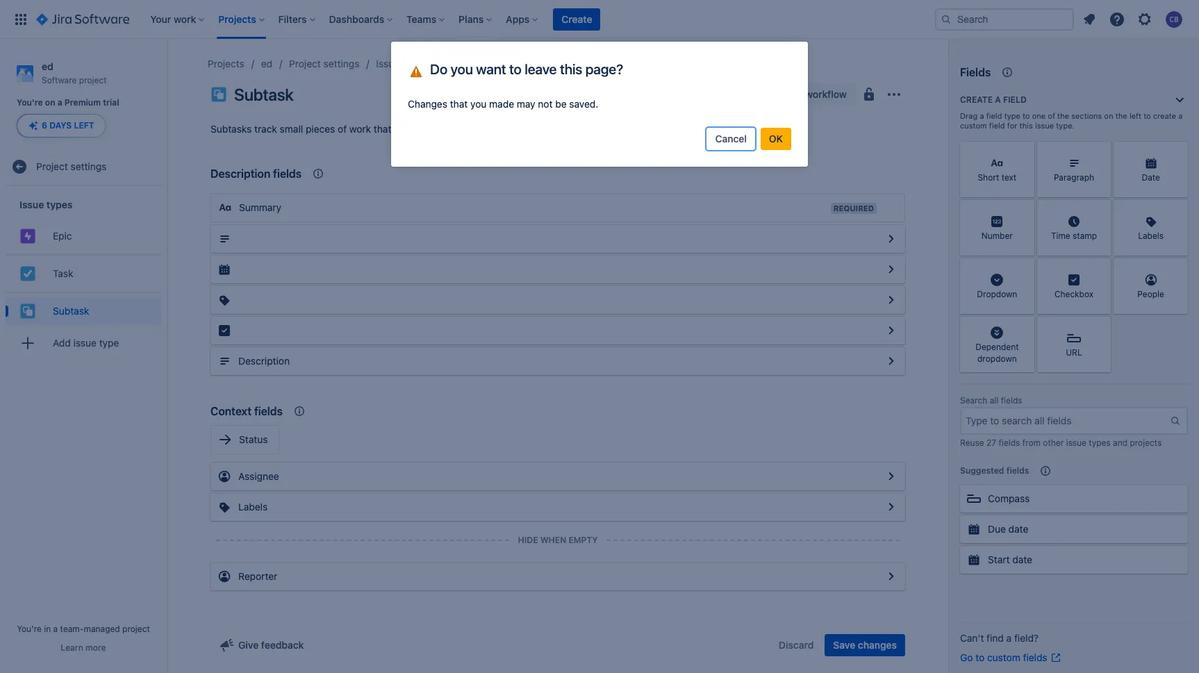 Task type: describe. For each thing, give the bounding box(es) containing it.
description fields
[[211, 168, 302, 180]]

context
[[211, 405, 252, 418]]

summary
[[239, 202, 282, 213]]

managed
[[84, 624, 120, 635]]

1 vertical spatial project
[[36, 161, 68, 172]]

due date
[[988, 523, 1029, 535]]

ok
[[769, 133, 783, 145]]

discard
[[779, 639, 814, 651]]

pieces
[[306, 123, 335, 135]]

to right left
[[1144, 111, 1152, 120]]

ed software project
[[42, 60, 107, 85]]

1 horizontal spatial subtask
[[234, 85, 294, 104]]

edit workflow
[[785, 88, 847, 100]]

0 horizontal spatial issue
[[19, 199, 44, 210]]

27
[[987, 438, 997, 448]]

software
[[42, 75, 77, 85]]

small
[[280, 123, 303, 135]]

dropdown
[[978, 354, 1017, 364]]

1 open field configuration image from the top
[[883, 261, 900, 278]]

learn more
[[61, 643, 106, 653]]

due date button
[[961, 516, 1189, 544]]

labels button
[[211, 494, 906, 521]]

issue types link
[[376, 56, 427, 72]]

saved.
[[570, 98, 599, 110]]

reuse 27 fields from other issue types and projects
[[961, 438, 1162, 448]]

fields right all
[[1001, 395, 1023, 406]]

search
[[961, 395, 988, 406]]

1 vertical spatial you
[[471, 98, 487, 110]]

epic link
[[6, 223, 161, 250]]

you're on a premium trial
[[17, 97, 119, 108]]

can't
[[961, 633, 985, 644]]

subtask inside group
[[53, 305, 89, 317]]

drag a field type to one of the sections on the left to create a custom field for this issue type.
[[961, 111, 1183, 130]]

this inside the 'drag a field type to one of the sections on the left to create a custom field for this issue type.'
[[1020, 121, 1033, 130]]

0 horizontal spatial that
[[374, 123, 392, 135]]

this inside dialog
[[560, 61, 583, 77]]

status
[[239, 434, 268, 446]]

context fields
[[211, 405, 283, 418]]

short text
[[978, 173, 1017, 183]]

create for create
[[562, 13, 593, 25]]

compass
[[988, 493, 1030, 505]]

description for description
[[238, 355, 290, 367]]

Type to search all fields text field
[[962, 409, 1171, 434]]

type inside the 'drag a field type to one of the sections on the left to create a custom field for this issue type.'
[[1005, 111, 1021, 120]]

subtask link
[[6, 298, 161, 326]]

more information about the fields image
[[1000, 64, 1016, 81]]

do you want to leave this page?
[[430, 61, 623, 77]]

0 horizontal spatial settings
[[71, 161, 107, 172]]

premium
[[65, 97, 101, 108]]

people
[[1138, 289, 1165, 300]]

task.
[[480, 123, 502, 135]]

changes
[[408, 98, 448, 110]]

page?
[[586, 61, 623, 77]]

search all fields
[[961, 395, 1023, 406]]

are
[[394, 123, 408, 135]]

cancel
[[716, 133, 747, 145]]

0 vertical spatial project settings link
[[289, 56, 360, 72]]

required
[[834, 204, 874, 213]]

subtask group
[[6, 292, 161, 330]]

from
[[1023, 438, 1041, 448]]

create for create a field
[[961, 95, 993, 105]]

not
[[538, 98, 553, 110]]

start date button
[[961, 546, 1189, 574]]

search image
[[941, 14, 952, 25]]

a right create
[[1179, 111, 1183, 120]]

subtasks track small pieces of work that are part of a larger task.
[[211, 123, 502, 135]]

assignee
[[238, 471, 279, 482]]

description button
[[211, 348, 906, 375]]

sections
[[1072, 111, 1103, 120]]

2 horizontal spatial types
[[1089, 438, 1111, 448]]

team-
[[60, 624, 84, 635]]

to inside dialog
[[509, 61, 522, 77]]

2 the from the left
[[1116, 111, 1128, 120]]

url
[[1066, 348, 1083, 358]]

dependent
[[976, 342, 1019, 352]]

changes
[[858, 639, 897, 651]]

a down more information about the fields image
[[995, 95, 1001, 105]]

go to custom fields link
[[961, 651, 1062, 665]]

dropdown
[[977, 289, 1018, 300]]

task
[[53, 268, 73, 279]]

learn
[[61, 643, 83, 653]]

go to custom fields
[[961, 652, 1048, 664]]

fields left more information about the suggested fields icon
[[1007, 466, 1030, 476]]

leave
[[525, 61, 557, 77]]

changes that you made may not be saved.
[[408, 98, 599, 110]]

group containing issue types
[[6, 187, 161, 366]]

workflow
[[806, 88, 847, 100]]

more information about the context fields image
[[291, 403, 308, 420]]

you're in a team-managed project
[[17, 624, 150, 635]]

save changes
[[834, 639, 897, 651]]

open field configuration image inside "assignee" button
[[883, 468, 900, 485]]

that inside do you want to leave this page? dialog
[[450, 98, 468, 110]]

go
[[961, 652, 973, 664]]

fields left more information about the context fields icon
[[273, 168, 302, 180]]

project inside ed software project
[[79, 75, 107, 85]]

of inside the 'drag a field type to one of the sections on the left to create a custom field for this issue type.'
[[1048, 111, 1056, 120]]

do you want to leave this page? dialog
[[391, 42, 808, 167]]

open field configuration image inside reporter button
[[883, 569, 900, 585]]

start date
[[988, 554, 1033, 566]]

and
[[1114, 438, 1128, 448]]

edit workflow button
[[763, 83, 856, 106]]

2 vertical spatial field
[[990, 121, 1006, 130]]

projects
[[208, 58, 245, 70]]

do
[[430, 61, 448, 77]]

can't find a field?
[[961, 633, 1039, 644]]

1 horizontal spatial project
[[122, 624, 150, 635]]

create a field
[[961, 95, 1027, 105]]

compass button
[[961, 485, 1189, 513]]



Task type: vqa. For each thing, say whether or not it's contained in the screenshot.
learn
yes



Task type: locate. For each thing, give the bounding box(es) containing it.
issue types
[[376, 58, 427, 70], [19, 199, 73, 210]]

suggested fields
[[961, 466, 1030, 476]]

subtask
[[234, 85, 294, 104], [53, 305, 89, 317]]

1 horizontal spatial on
[[1105, 111, 1114, 120]]

you right do
[[451, 61, 473, 77]]

of right one
[[1048, 111, 1056, 120]]

1 horizontal spatial settings
[[324, 58, 360, 70]]

1 horizontal spatial issue
[[1036, 121, 1055, 130]]

1 vertical spatial field
[[987, 111, 1003, 120]]

the
[[1058, 111, 1070, 120], [1116, 111, 1128, 120]]

description for description fields
[[211, 168, 270, 180]]

you're for you're in a team-managed project
[[17, 624, 42, 635]]

0 horizontal spatial of
[[338, 123, 347, 135]]

0 vertical spatial project settings
[[289, 58, 360, 70]]

that left are
[[374, 123, 392, 135]]

1 horizontal spatial that
[[450, 98, 468, 110]]

create
[[1154, 111, 1177, 120]]

0 horizontal spatial project settings link
[[6, 153, 161, 181]]

2 open field configuration image from the top
[[883, 569, 900, 585]]

0 horizontal spatial issue
[[73, 337, 97, 349]]

0 vertical spatial project
[[79, 75, 107, 85]]

1 vertical spatial project
[[122, 624, 150, 635]]

custom inside the 'drag a field type to one of the sections on the left to create a custom field for this issue type.'
[[961, 121, 987, 130]]

labels down assignee
[[238, 501, 268, 513]]

all
[[990, 395, 999, 406]]

1 vertical spatial project settings
[[36, 161, 107, 172]]

project right the managed
[[122, 624, 150, 635]]

create inside create button
[[562, 13, 593, 25]]

1 horizontal spatial types
[[402, 58, 427, 70]]

type inside add issue type "button"
[[99, 337, 119, 349]]

ed for ed
[[261, 58, 273, 70]]

field?
[[1015, 633, 1039, 644]]

issue inside "button"
[[73, 337, 97, 349]]

date inside button
[[1009, 523, 1029, 535]]

create button
[[553, 8, 601, 30]]

0 vertical spatial on
[[45, 97, 55, 108]]

type.
[[1057, 121, 1075, 130]]

0 vertical spatial project
[[289, 58, 321, 70]]

2 vertical spatial types
[[1089, 438, 1111, 448]]

learn more button
[[61, 643, 106, 654]]

you're for you're on a premium trial
[[17, 97, 43, 108]]

project up premium
[[79, 75, 107, 85]]

ed right "projects"
[[261, 58, 273, 70]]

project settings down you're on a premium trial
[[36, 161, 107, 172]]

1 the from the left
[[1058, 111, 1070, 120]]

1 open field configuration image from the top
[[883, 231, 900, 247]]

save changes button
[[825, 635, 906, 657]]

0 vertical spatial you
[[451, 61, 473, 77]]

issue type icon image
[[211, 86, 227, 103]]

on right sections
[[1105, 111, 1114, 120]]

a left larger
[[444, 123, 449, 135]]

1 horizontal spatial create
[[961, 95, 993, 105]]

0 horizontal spatial type
[[99, 337, 119, 349]]

this
[[560, 61, 583, 77], [1020, 121, 1033, 130]]

issue up "epic" link
[[19, 199, 44, 210]]

date
[[1009, 523, 1029, 535], [1013, 554, 1033, 566]]

primary element
[[8, 0, 936, 39]]

project
[[79, 75, 107, 85], [122, 624, 150, 635]]

field down 'create a field' in the top of the page
[[987, 111, 1003, 120]]

ed for ed software project
[[42, 60, 53, 72]]

1 horizontal spatial project
[[289, 58, 321, 70]]

0 horizontal spatial issue types
[[19, 199, 73, 210]]

0 horizontal spatial project settings
[[36, 161, 107, 172]]

start
[[988, 554, 1010, 566]]

types inside issue types link
[[402, 58, 427, 70]]

1 horizontal spatial issue types
[[376, 58, 427, 70]]

0 vertical spatial open field configuration image
[[883, 231, 900, 247]]

types up epic
[[46, 199, 73, 210]]

1 horizontal spatial ed
[[261, 58, 273, 70]]

on
[[45, 97, 55, 108], [1105, 111, 1114, 120]]

1 vertical spatial date
[[1013, 554, 1033, 566]]

epic
[[53, 230, 72, 242]]

labels
[[1139, 231, 1164, 241], [238, 501, 268, 513]]

issue down one
[[1036, 121, 1055, 130]]

1 horizontal spatial issue
[[376, 58, 400, 70]]

drag
[[961, 111, 978, 120]]

types left and
[[1089, 438, 1111, 448]]

0 vertical spatial issue
[[1036, 121, 1055, 130]]

description inside button
[[238, 355, 290, 367]]

fields left more information about the context fields image at the left bottom of page
[[254, 405, 283, 418]]

add issue type image
[[19, 335, 36, 352]]

fields right 27
[[999, 438, 1021, 448]]

issue left warning icon
[[376, 58, 400, 70]]

time
[[1052, 231, 1071, 241]]

0 vertical spatial field
[[1004, 95, 1027, 105]]

1 horizontal spatial the
[[1116, 111, 1128, 120]]

settings down premium
[[71, 161, 107, 172]]

1 vertical spatial on
[[1105, 111, 1114, 120]]

cancel button
[[707, 128, 755, 150]]

give
[[238, 639, 259, 651]]

0 vertical spatial description
[[211, 168, 270, 180]]

2 open field configuration image from the top
[[883, 292, 900, 309]]

0 horizontal spatial project
[[79, 75, 107, 85]]

description up context fields
[[238, 355, 290, 367]]

labels up people
[[1139, 231, 1164, 241]]

give feedback
[[238, 639, 304, 651]]

time stamp
[[1052, 231, 1098, 241]]

feedback
[[261, 639, 304, 651]]

project settings
[[289, 58, 360, 70], [36, 161, 107, 172]]

0 vertical spatial labels
[[1139, 231, 1164, 241]]

this right for
[[1020, 121, 1033, 130]]

1 vertical spatial subtask
[[53, 305, 89, 317]]

open field configuration image inside labels button
[[883, 499, 900, 516]]

a right in on the bottom left
[[53, 624, 58, 635]]

on inside the 'drag a field type to one of the sections on the left to create a custom field for this issue type.'
[[1105, 111, 1114, 120]]

jira software image
[[36, 11, 129, 27], [36, 11, 129, 27]]

no restrictions image
[[861, 86, 878, 103]]

this right leave
[[560, 61, 583, 77]]

you're
[[17, 97, 43, 108], [17, 624, 42, 635]]

0 vertical spatial date
[[1009, 523, 1029, 535]]

ok button
[[761, 128, 792, 150]]

date inside button
[[1013, 554, 1033, 566]]

1 vertical spatial this
[[1020, 121, 1033, 130]]

larger
[[451, 123, 477, 135]]

1 vertical spatial type
[[99, 337, 119, 349]]

project down you're on a premium trial
[[36, 161, 68, 172]]

description up summary
[[211, 168, 270, 180]]

more information about the context fields image
[[310, 165, 327, 182]]

1 horizontal spatial labels
[[1139, 231, 1164, 241]]

Search field
[[936, 8, 1075, 30]]

0 vertical spatial create
[[562, 13, 593, 25]]

open field configuration image inside the "description" button
[[883, 353, 900, 370]]

0 vertical spatial that
[[450, 98, 468, 110]]

part
[[411, 123, 429, 135]]

warning image
[[408, 60, 425, 80]]

issue types up epic
[[19, 199, 73, 210]]

add issue type
[[53, 337, 119, 349]]

1 you're from the top
[[17, 97, 43, 108]]

subtask up add
[[53, 305, 89, 317]]

type up for
[[1005, 111, 1021, 120]]

0 vertical spatial this
[[560, 61, 583, 77]]

to left one
[[1023, 111, 1031, 120]]

project settings link
[[289, 56, 360, 72], [6, 153, 161, 181]]

a right drag
[[980, 111, 985, 120]]

0 horizontal spatial labels
[[238, 501, 268, 513]]

you left made
[[471, 98, 487, 110]]

1 vertical spatial types
[[46, 199, 73, 210]]

fields
[[273, 168, 302, 180], [1001, 395, 1023, 406], [254, 405, 283, 418], [999, 438, 1021, 448], [1007, 466, 1030, 476], [1024, 652, 1048, 664]]

0 vertical spatial subtask
[[234, 85, 294, 104]]

0 vertical spatial types
[[402, 58, 427, 70]]

on down 'software'
[[45, 97, 55, 108]]

issue right add
[[73, 337, 97, 349]]

find
[[987, 633, 1004, 644]]

5 open field configuration image from the top
[[883, 468, 900, 485]]

project settings right the ed link at the top of the page
[[289, 58, 360, 70]]

to
[[509, 61, 522, 77], [1023, 111, 1031, 120], [1144, 111, 1152, 120], [976, 652, 985, 664]]

1 vertical spatial that
[[374, 123, 392, 135]]

date right due
[[1009, 523, 1029, 535]]

project settings link down premium
[[6, 153, 161, 181]]

field for create
[[1004, 95, 1027, 105]]

give feedback button
[[211, 635, 312, 657]]

to right the 'go'
[[976, 652, 985, 664]]

types
[[402, 58, 427, 70], [46, 199, 73, 210], [1089, 438, 1111, 448]]

issue inside the 'drag a field type to one of the sections on the left to create a custom field for this issue type.'
[[1036, 121, 1055, 130]]

date for start date
[[1013, 554, 1033, 566]]

issue
[[1036, 121, 1055, 130], [73, 337, 97, 349], [1067, 438, 1087, 448]]

1 vertical spatial create
[[961, 95, 993, 105]]

0 vertical spatial settings
[[324, 58, 360, 70]]

fields left this link will be opened in a new tab icon
[[1024, 652, 1048, 664]]

labels inside button
[[238, 501, 268, 513]]

assignee button
[[211, 463, 906, 491]]

create banner
[[0, 0, 1200, 39]]

1 vertical spatial custom
[[988, 652, 1021, 664]]

1 vertical spatial open field configuration image
[[883, 569, 900, 585]]

1 vertical spatial description
[[238, 355, 290, 367]]

0 horizontal spatial ed
[[42, 60, 53, 72]]

group
[[6, 187, 161, 366]]

of right part
[[432, 123, 441, 135]]

4 open field configuration image from the top
[[883, 353, 900, 370]]

1 horizontal spatial project settings
[[289, 58, 360, 70]]

suggested
[[961, 466, 1005, 476]]

the up type. on the top right of the page
[[1058, 111, 1070, 120]]

date
[[1142, 173, 1161, 183]]

field up for
[[1004, 95, 1027, 105]]

field for drag
[[987, 111, 1003, 120]]

field left for
[[990, 121, 1006, 130]]

subtask down the ed link at the top of the page
[[234, 85, 294, 104]]

due
[[988, 523, 1006, 535]]

date right start
[[1013, 554, 1033, 566]]

a
[[995, 95, 1001, 105], [57, 97, 62, 108], [980, 111, 985, 120], [1179, 111, 1183, 120], [444, 123, 449, 135], [53, 624, 58, 635], [1007, 633, 1012, 644]]

0 vertical spatial type
[[1005, 111, 1021, 120]]

0 vertical spatial custom
[[961, 121, 987, 130]]

be
[[556, 98, 567, 110]]

ed up 'software'
[[42, 60, 53, 72]]

0 horizontal spatial on
[[45, 97, 55, 108]]

made
[[489, 98, 514, 110]]

0 vertical spatial issue
[[376, 58, 400, 70]]

you're left in on the bottom left
[[17, 624, 42, 635]]

save
[[834, 639, 856, 651]]

a right find
[[1007, 633, 1012, 644]]

projects
[[1130, 438, 1162, 448]]

1 vertical spatial labels
[[238, 501, 268, 513]]

in
[[44, 624, 51, 635]]

0 horizontal spatial types
[[46, 199, 73, 210]]

0 horizontal spatial create
[[562, 13, 593, 25]]

add
[[53, 337, 71, 349]]

create up drag
[[961, 95, 993, 105]]

of left work
[[338, 123, 347, 135]]

project settings link right the ed link at the top of the page
[[289, 56, 360, 72]]

more information about the suggested fields image
[[1038, 463, 1055, 480]]

0 vertical spatial issue types
[[376, 58, 427, 70]]

custom down "can't find a field?"
[[988, 652, 1021, 664]]

1 horizontal spatial this
[[1020, 121, 1033, 130]]

0 horizontal spatial subtask
[[53, 305, 89, 317]]

for
[[1008, 121, 1018, 130]]

you're down 'software'
[[17, 97, 43, 108]]

1 vertical spatial issue
[[19, 199, 44, 210]]

0 horizontal spatial the
[[1058, 111, 1070, 120]]

a down 'software'
[[57, 97, 62, 108]]

create up page?
[[562, 13, 593, 25]]

more
[[86, 643, 106, 653]]

description
[[211, 168, 270, 180], [238, 355, 290, 367]]

ed link
[[261, 56, 273, 72]]

ed inside ed software project
[[42, 60, 53, 72]]

6 open field configuration image from the top
[[883, 499, 900, 516]]

type down subtask link
[[99, 337, 119, 349]]

type
[[1005, 111, 1021, 120], [99, 337, 119, 349]]

1 horizontal spatial type
[[1005, 111, 1021, 120]]

issue right "other"
[[1067, 438, 1087, 448]]

custom down drag
[[961, 121, 987, 130]]

2 horizontal spatial issue
[[1067, 438, 1087, 448]]

date for due date
[[1009, 523, 1029, 535]]

projects link
[[208, 56, 245, 72]]

other
[[1044, 438, 1064, 448]]

project right the ed link at the top of the page
[[289, 58, 321, 70]]

1 horizontal spatial project settings link
[[289, 56, 360, 72]]

to right want
[[509, 61, 522, 77]]

left
[[1130, 111, 1142, 120]]

1 vertical spatial you're
[[17, 624, 42, 635]]

1 vertical spatial issue
[[73, 337, 97, 349]]

that up larger
[[450, 98, 468, 110]]

2 horizontal spatial of
[[1048, 111, 1056, 120]]

1 horizontal spatial of
[[432, 123, 441, 135]]

issue types left do
[[376, 58, 427, 70]]

discard button
[[771, 635, 823, 657]]

fields
[[961, 66, 991, 79]]

1 vertical spatial settings
[[71, 161, 107, 172]]

1 vertical spatial project settings link
[[6, 153, 161, 181]]

3 open field configuration image from the top
[[883, 323, 900, 339]]

2 you're from the top
[[17, 624, 42, 635]]

the left left
[[1116, 111, 1128, 120]]

0 vertical spatial you're
[[17, 97, 43, 108]]

this link will be opened in a new tab image
[[1051, 653, 1062, 664]]

2 vertical spatial issue
[[1067, 438, 1087, 448]]

0 horizontal spatial project
[[36, 161, 68, 172]]

number
[[982, 231, 1013, 241]]

1 vertical spatial issue types
[[19, 199, 73, 210]]

open field configuration image
[[883, 261, 900, 278], [883, 292, 900, 309], [883, 323, 900, 339], [883, 353, 900, 370], [883, 468, 900, 485], [883, 499, 900, 516]]

types left do
[[402, 58, 427, 70]]

settings left issue types link
[[324, 58, 360, 70]]

open field configuration image
[[883, 231, 900, 247], [883, 569, 900, 585]]

issue
[[376, 58, 400, 70], [19, 199, 44, 210]]

track
[[254, 123, 277, 135]]

reuse
[[961, 438, 985, 448]]

0 horizontal spatial this
[[560, 61, 583, 77]]

stamp
[[1073, 231, 1098, 241]]

short
[[978, 173, 1000, 183]]



